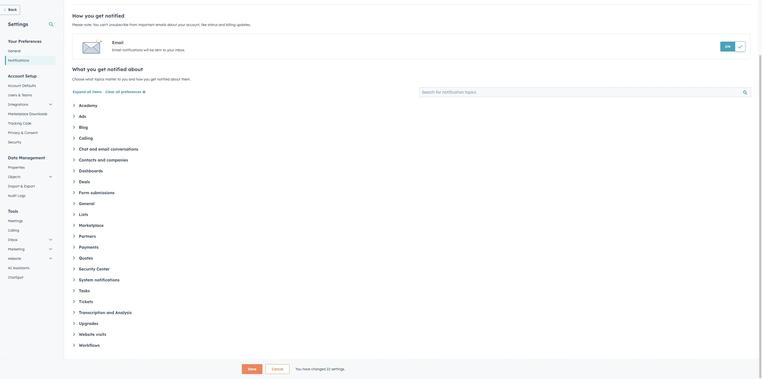 Task type: vqa. For each thing, say whether or not it's contained in the screenshot.
& within "link"
yes



Task type: describe. For each thing, give the bounding box(es) containing it.
matter
[[105, 77, 116, 82]]

defaults
[[22, 84, 36, 88]]

code
[[23, 121, 31, 126]]

tracking code link
[[5, 119, 56, 128]]

have
[[303, 368, 310, 372]]

objects
[[8, 175, 20, 179]]

caret image for academy
[[73, 104, 75, 107]]

0 vertical spatial you
[[93, 23, 99, 27]]

caret image for contacts and companies
[[73, 159, 75, 162]]

tracking code
[[8, 121, 31, 126]]

notifications link
[[5, 56, 56, 65]]

you right how
[[144, 77, 150, 82]]

ai assistants
[[8, 266, 29, 271]]

notified for what you get notified about
[[107, 66, 127, 72]]

items
[[92, 90, 102, 94]]

and for chat and email conversations
[[89, 147, 97, 152]]

emails
[[156, 23, 166, 27]]

chat and email conversations
[[79, 147, 138, 152]]

marketing button
[[5, 245, 56, 254]]

status
[[208, 23, 218, 27]]

email notifications will be sent to your inbox.
[[112, 48, 185, 52]]

conversations
[[111, 147, 138, 152]]

1 horizontal spatial you
[[296, 368, 302, 372]]

2 vertical spatial notified
[[157, 77, 170, 82]]

please
[[72, 23, 83, 27]]

teams
[[22, 93, 32, 98]]

ads button
[[73, 114, 750, 119]]

clear
[[105, 90, 115, 94]]

meetings
[[8, 219, 23, 224]]

save
[[248, 368, 256, 372]]

marketplace downloads
[[8, 112, 47, 116]]

data
[[8, 156, 18, 161]]

dashboards button
[[73, 169, 750, 174]]

caret image for calling
[[73, 137, 75, 140]]

expand all items button
[[73, 90, 102, 94]]

them.
[[181, 77, 191, 82]]

chatspot
[[8, 276, 23, 280]]

transcription and analysis
[[79, 311, 132, 316]]

marketplace for marketplace downloads
[[8, 112, 28, 116]]

form
[[79, 191, 89, 196]]

1 vertical spatial general
[[79, 201, 94, 206]]

inbox button
[[5, 235, 56, 245]]

& for export
[[21, 184, 23, 189]]

tasks
[[79, 289, 90, 294]]

security for security
[[8, 140, 21, 145]]

account setup element
[[5, 73, 56, 147]]

all for expand
[[87, 90, 91, 94]]

partners
[[79, 234, 96, 239]]

website for website
[[8, 257, 21, 261]]

caret image for system notifications
[[73, 279, 75, 282]]

caret image for marketplace
[[73, 224, 75, 227]]

academy button
[[73, 103, 750, 108]]

website button
[[5, 254, 56, 264]]

academy
[[79, 103, 97, 108]]

clear all preferences button
[[105, 90, 148, 96]]

tools
[[8, 209, 18, 214]]

tickets
[[79, 300, 93, 305]]

caret image for chat and email conversations
[[73, 148, 75, 151]]

you up note:
[[85, 13, 94, 19]]

settings
[[8, 21, 28, 27]]

email for email notifications will be sent to your inbox.
[[112, 48, 121, 52]]

0 horizontal spatial to
[[117, 77, 121, 82]]

management
[[19, 156, 45, 161]]

lists button
[[73, 212, 750, 217]]

properties link
[[5, 163, 56, 172]]

account defaults
[[8, 84, 36, 88]]

unsubscribe
[[109, 23, 129, 27]]

and for contacts and companies
[[98, 158, 105, 163]]

all for clear
[[116, 90, 120, 94]]

caret image for blog
[[73, 126, 75, 129]]

caret image for tickets
[[73, 301, 75, 304]]

notifications for system
[[95, 278, 120, 283]]

cancel button
[[266, 365, 290, 375]]

notifications for email
[[122, 48, 143, 52]]

upgrades button
[[73, 322, 750, 327]]

cancel
[[272, 368, 283, 372]]

what
[[72, 66, 85, 72]]

caret image for partners
[[73, 235, 75, 238]]

logs
[[18, 194, 25, 198]]

contacts
[[79, 158, 97, 163]]

get for what
[[98, 66, 106, 72]]

workflows button
[[73, 343, 750, 348]]

setup
[[25, 74, 37, 79]]

caret image for ads
[[73, 115, 75, 118]]

analysis
[[115, 311, 132, 316]]

1 horizontal spatial your
[[178, 23, 185, 27]]

settings.
[[331, 368, 345, 372]]

billing
[[226, 23, 236, 27]]

and left how
[[129, 77, 135, 82]]

how
[[136, 77, 143, 82]]

ai
[[8, 266, 12, 271]]

tasks button
[[73, 289, 750, 294]]

account setup
[[8, 74, 37, 79]]

caret image for tasks
[[73, 290, 75, 293]]

changed
[[311, 368, 326, 372]]

1 horizontal spatial to
[[163, 48, 166, 52]]

dashboards
[[79, 169, 103, 174]]

2 vertical spatial about
[[171, 77, 180, 82]]

account,
[[186, 23, 200, 27]]

like
[[201, 23, 207, 27]]

account for account setup
[[8, 74, 24, 79]]

updates.
[[237, 23, 251, 27]]

notifications
[[8, 58, 29, 63]]

you up what
[[87, 66, 96, 72]]

security center button
[[73, 267, 750, 272]]

general button
[[73, 201, 750, 206]]

0 vertical spatial about
[[167, 23, 177, 27]]



Task type: locate. For each thing, give the bounding box(es) containing it.
chat and email conversations button
[[73, 147, 750, 152]]

caret image for lists
[[73, 213, 75, 216]]

security center
[[79, 267, 110, 272]]

get for how
[[95, 13, 104, 19]]

1 vertical spatial get
[[98, 66, 106, 72]]

your
[[8, 39, 17, 44]]

security inside 'link'
[[8, 140, 21, 145]]

marketplace for marketplace
[[79, 223, 104, 228]]

ai assistants link
[[5, 264, 56, 273]]

& inside data management element
[[21, 184, 23, 189]]

0 horizontal spatial security
[[8, 140, 21, 145]]

caret image
[[73, 115, 75, 118], [73, 148, 75, 151], [73, 169, 75, 173], [73, 180, 75, 184], [73, 191, 75, 195], [73, 202, 75, 205], [73, 257, 75, 260], [73, 290, 75, 293], [73, 301, 75, 304], [73, 311, 75, 315], [73, 322, 75, 326], [73, 344, 75, 347]]

caret image inside transcription and analysis dropdown button
[[73, 311, 75, 315]]

and for transcription and analysis
[[106, 311, 114, 316]]

caret image inside blog dropdown button
[[73, 126, 75, 129]]

1 horizontal spatial notifications
[[122, 48, 143, 52]]

your
[[178, 23, 185, 27], [167, 48, 174, 52]]

2 caret image from the top
[[73, 126, 75, 129]]

get right how
[[151, 77, 156, 82]]

0 vertical spatial &
[[18, 93, 21, 98]]

transcription and analysis button
[[73, 311, 750, 316]]

1 vertical spatial to
[[117, 77, 121, 82]]

0 vertical spatial marketplace
[[8, 112, 28, 116]]

1 vertical spatial email
[[112, 48, 121, 52]]

1 horizontal spatial security
[[79, 267, 95, 272]]

calling button
[[73, 136, 750, 141]]

0 vertical spatial calling
[[79, 136, 93, 141]]

you left can't
[[93, 23, 99, 27]]

general inside 'link'
[[8, 49, 21, 53]]

2 account from the top
[[8, 84, 21, 88]]

all right clear
[[116, 90, 120, 94]]

website for website visits
[[79, 333, 95, 337]]

22
[[327, 368, 331, 372]]

1 account from the top
[[8, 74, 24, 79]]

1 vertical spatial your
[[167, 48, 174, 52]]

about up how
[[128, 66, 143, 72]]

data management
[[8, 156, 45, 161]]

and left 'analysis'
[[106, 311, 114, 316]]

0 horizontal spatial all
[[87, 90, 91, 94]]

marketplace up partners
[[79, 223, 104, 228]]

9 caret image from the top
[[73, 301, 75, 304]]

2 vertical spatial &
[[21, 184, 23, 189]]

marketplace
[[8, 112, 28, 116], [79, 223, 104, 228]]

caret image inside "tasks" dropdown button
[[73, 290, 75, 293]]

caret image inside the dashboards dropdown button
[[73, 169, 75, 173]]

0 vertical spatial general
[[8, 49, 21, 53]]

you left have
[[296, 368, 302, 372]]

7 caret image from the top
[[73, 257, 75, 260]]

what
[[85, 77, 93, 82]]

caret image inside chat and email conversations dropdown button
[[73, 148, 75, 151]]

caret image inside lists dropdown button
[[73, 213, 75, 216]]

chatspot link
[[5, 273, 56, 283]]

caret image for form submissions
[[73, 191, 75, 195]]

1 vertical spatial account
[[8, 84, 21, 88]]

companies
[[107, 158, 128, 163]]

can't
[[100, 23, 108, 27]]

2 vertical spatial get
[[151, 77, 156, 82]]

security up system
[[79, 267, 95, 272]]

0 horizontal spatial calling
[[8, 229, 19, 233]]

about left them.
[[171, 77, 180, 82]]

1 horizontal spatial calling
[[79, 136, 93, 141]]

Search for notification topics search field
[[419, 87, 751, 97]]

0 vertical spatial email
[[112, 40, 123, 45]]

4 caret image from the top
[[73, 180, 75, 184]]

choose
[[72, 77, 84, 82]]

caret image for general
[[73, 202, 75, 205]]

get up topics
[[98, 66, 106, 72]]

1 caret image from the top
[[73, 115, 75, 118]]

system
[[79, 278, 93, 283]]

caret image inside academy dropdown button
[[73, 104, 75, 107]]

import & export
[[8, 184, 35, 189]]

all left items
[[87, 90, 91, 94]]

10 caret image from the top
[[73, 279, 75, 282]]

1 caret image from the top
[[73, 104, 75, 107]]

email up what you get notified about
[[112, 48, 121, 52]]

audit logs link
[[5, 191, 56, 201]]

caret image inside workflows dropdown button
[[73, 344, 75, 347]]

account up account defaults
[[8, 74, 24, 79]]

privacy & consent link
[[5, 128, 56, 138]]

note:
[[84, 23, 92, 27]]

important
[[138, 23, 155, 27]]

and
[[219, 23, 225, 27], [129, 77, 135, 82], [89, 147, 97, 152], [98, 158, 105, 163], [106, 311, 114, 316]]

6 caret image from the top
[[73, 224, 75, 227]]

0 vertical spatial notified
[[105, 13, 124, 19]]

calling up chat
[[79, 136, 93, 141]]

notifications down center
[[95, 278, 120, 283]]

caret image for deals
[[73, 180, 75, 184]]

be
[[150, 48, 154, 52]]

contacts and companies button
[[73, 158, 750, 163]]

data management element
[[5, 155, 56, 201]]

calling up inbox
[[8, 229, 19, 233]]

caret image inside general dropdown button
[[73, 202, 75, 205]]

10 caret image from the top
[[73, 311, 75, 315]]

11 caret image from the top
[[73, 322, 75, 326]]

&
[[18, 93, 21, 98], [21, 131, 23, 135], [21, 184, 23, 189]]

general down form at left bottom
[[79, 201, 94, 206]]

what you get notified about
[[72, 66, 143, 72]]

preferences
[[18, 39, 42, 44]]

notified for how you get notified
[[105, 13, 124, 19]]

center
[[97, 267, 110, 272]]

topics
[[94, 77, 104, 82]]

email
[[112, 40, 123, 45], [112, 48, 121, 52]]

will
[[144, 48, 149, 52]]

website inside button
[[8, 257, 21, 261]]

your left account,
[[178, 23, 185, 27]]

caret image inside system notifications dropdown button
[[73, 279, 75, 282]]

tools element
[[5, 209, 56, 283]]

5 caret image from the top
[[73, 213, 75, 216]]

1 vertical spatial about
[[128, 66, 143, 72]]

to right sent
[[163, 48, 166, 52]]

notified left them.
[[157, 77, 170, 82]]

from
[[130, 23, 137, 27]]

2 all from the left
[[116, 90, 120, 94]]

marketplace inside account setup element
[[8, 112, 28, 116]]

1 vertical spatial notified
[[107, 66, 127, 72]]

7 caret image from the top
[[73, 235, 75, 238]]

email
[[98, 147, 109, 152]]

caret image inside marketplace dropdown button
[[73, 224, 75, 227]]

0 horizontal spatial you
[[93, 23, 99, 27]]

1 horizontal spatial all
[[116, 90, 120, 94]]

0 vertical spatial notifications
[[122, 48, 143, 52]]

caret image for payments
[[73, 246, 75, 249]]

0 horizontal spatial notifications
[[95, 278, 120, 283]]

notifications left will
[[122, 48, 143, 52]]

& for teams
[[18, 93, 21, 98]]

caret image for quotes
[[73, 257, 75, 260]]

choose what topics matter to you and how you get notified about them.
[[72, 77, 191, 82]]

back
[[8, 7, 17, 12]]

and left billing
[[219, 23, 225, 27]]

12 caret image from the top
[[73, 344, 75, 347]]

9 caret image from the top
[[73, 268, 75, 271]]

0 vertical spatial security
[[8, 140, 21, 145]]

caret image inside 'upgrades' dropdown button
[[73, 322, 75, 326]]

caret image inside form submissions "dropdown button"
[[73, 191, 75, 195]]

marketplace down integrations
[[8, 112, 28, 116]]

account for account defaults
[[8, 84, 21, 88]]

transcription
[[79, 311, 105, 316]]

3 caret image from the top
[[73, 169, 75, 173]]

0 vertical spatial account
[[8, 74, 24, 79]]

calling inside tools element
[[8, 229, 19, 233]]

payments
[[79, 245, 99, 250]]

form submissions button
[[73, 191, 750, 196]]

objects button
[[5, 172, 56, 182]]

caret image inside tickets dropdown button
[[73, 301, 75, 304]]

assistants
[[13, 266, 29, 271]]

inbox
[[8, 238, 18, 242]]

you have changed 22 settings.
[[296, 368, 345, 372]]

your left 'inbox.'
[[167, 48, 174, 52]]

preferences
[[121, 90, 141, 94]]

about right the emails
[[167, 23, 177, 27]]

3 caret image from the top
[[73, 137, 75, 140]]

1 vertical spatial you
[[296, 368, 302, 372]]

marketing
[[8, 247, 24, 252]]

1 vertical spatial website
[[79, 333, 95, 337]]

users & teams link
[[5, 91, 56, 100]]

website down upgrades
[[79, 333, 95, 337]]

ads
[[79, 114, 86, 119]]

account up users
[[8, 84, 21, 88]]

0 vertical spatial get
[[95, 13, 104, 19]]

8 caret image from the top
[[73, 290, 75, 293]]

expand all items
[[73, 90, 102, 94]]

0 horizontal spatial your
[[167, 48, 174, 52]]

caret image inside deals dropdown button
[[73, 180, 75, 184]]

caret image for workflows
[[73, 344, 75, 347]]

1 horizontal spatial general
[[79, 201, 94, 206]]

website down marketing in the left of the page
[[8, 257, 21, 261]]

email for email
[[112, 40, 123, 45]]

lists
[[79, 212, 88, 217]]

to right matter
[[117, 77, 121, 82]]

5 caret image from the top
[[73, 191, 75, 195]]

1 vertical spatial notifications
[[95, 278, 120, 283]]

0 vertical spatial to
[[163, 48, 166, 52]]

get up can't
[[95, 13, 104, 19]]

account defaults link
[[5, 81, 56, 91]]

your preferences element
[[5, 39, 56, 65]]

caret image inside the website visits dropdown button
[[73, 333, 75, 336]]

account
[[8, 74, 24, 79], [8, 84, 21, 88]]

4 caret image from the top
[[73, 159, 75, 162]]

caret image for security center
[[73, 268, 75, 271]]

visits
[[96, 333, 106, 337]]

1 horizontal spatial website
[[79, 333, 95, 337]]

caret image for dashboards
[[73, 169, 75, 173]]

notified up matter
[[107, 66, 127, 72]]

1 all from the left
[[87, 90, 91, 94]]

email down unsubscribe
[[112, 40, 123, 45]]

all
[[87, 90, 91, 94], [116, 90, 120, 94]]

notified
[[105, 13, 124, 19], [107, 66, 127, 72], [157, 77, 170, 82]]

6 caret image from the top
[[73, 202, 75, 205]]

caret image for transcription and analysis
[[73, 311, 75, 315]]

website visits button
[[73, 333, 750, 337]]

2 caret image from the top
[[73, 148, 75, 151]]

users & teams
[[8, 93, 32, 98]]

1 vertical spatial calling
[[8, 229, 19, 233]]

you up clear all preferences on the left top of the page
[[122, 77, 128, 82]]

all inside button
[[116, 90, 120, 94]]

& right privacy
[[21, 131, 23, 135]]

sent
[[155, 48, 162, 52]]

meetings link
[[5, 217, 56, 226]]

downloads
[[29, 112, 47, 116]]

and right chat
[[89, 147, 97, 152]]

privacy & consent
[[8, 131, 38, 135]]

caret image
[[73, 104, 75, 107], [73, 126, 75, 129], [73, 137, 75, 140], [73, 159, 75, 162], [73, 213, 75, 216], [73, 224, 75, 227], [73, 235, 75, 238], [73, 246, 75, 249], [73, 268, 75, 271], [73, 279, 75, 282], [73, 333, 75, 336]]

partners button
[[73, 234, 750, 239]]

consent
[[24, 131, 38, 135]]

notified up unsubscribe
[[105, 13, 124, 19]]

2 email from the top
[[112, 48, 121, 52]]

marketplace button
[[73, 223, 750, 228]]

audit logs
[[8, 194, 25, 198]]

1 vertical spatial marketplace
[[79, 223, 104, 228]]

caret image inside calling dropdown button
[[73, 137, 75, 140]]

marketplace downloads link
[[5, 109, 56, 119]]

caret image inside contacts and companies dropdown button
[[73, 159, 75, 162]]

caret image for upgrades
[[73, 322, 75, 326]]

& left export
[[21, 184, 23, 189]]

caret image inside the "security center" dropdown button
[[73, 268, 75, 271]]

0 horizontal spatial website
[[8, 257, 21, 261]]

caret image inside payments dropdown button
[[73, 246, 75, 249]]

1 horizontal spatial marketplace
[[79, 223, 104, 228]]

& right users
[[18, 93, 21, 98]]

caret image inside partners dropdown button
[[73, 235, 75, 238]]

users
[[8, 93, 17, 98]]

general down your
[[8, 49, 21, 53]]

caret image inside the quotes 'dropdown button'
[[73, 257, 75, 260]]

blog
[[79, 125, 88, 130]]

8 caret image from the top
[[73, 246, 75, 249]]

security down privacy
[[8, 140, 21, 145]]

save button
[[242, 365, 263, 375]]

1 vertical spatial &
[[21, 131, 23, 135]]

chat
[[79, 147, 88, 152]]

0 horizontal spatial marketplace
[[8, 112, 28, 116]]

security link
[[5, 138, 56, 147]]

quotes button
[[73, 256, 750, 261]]

security for security center
[[79, 267, 95, 272]]

about
[[167, 23, 177, 27], [128, 66, 143, 72], [171, 77, 180, 82]]

0 vertical spatial website
[[8, 257, 21, 261]]

caret image for website visits
[[73, 333, 75, 336]]

11 caret image from the top
[[73, 333, 75, 336]]

1 email from the top
[[112, 40, 123, 45]]

blog button
[[73, 125, 750, 130]]

0 vertical spatial your
[[178, 23, 185, 27]]

audit
[[8, 194, 17, 198]]

system notifications
[[79, 278, 120, 283]]

1 vertical spatial security
[[79, 267, 95, 272]]

& for consent
[[21, 131, 23, 135]]

caret image inside the ads dropdown button
[[73, 115, 75, 118]]

and down the email
[[98, 158, 105, 163]]

calling
[[79, 136, 93, 141], [8, 229, 19, 233]]

workflows
[[79, 343, 100, 348]]

0 horizontal spatial general
[[8, 49, 21, 53]]



